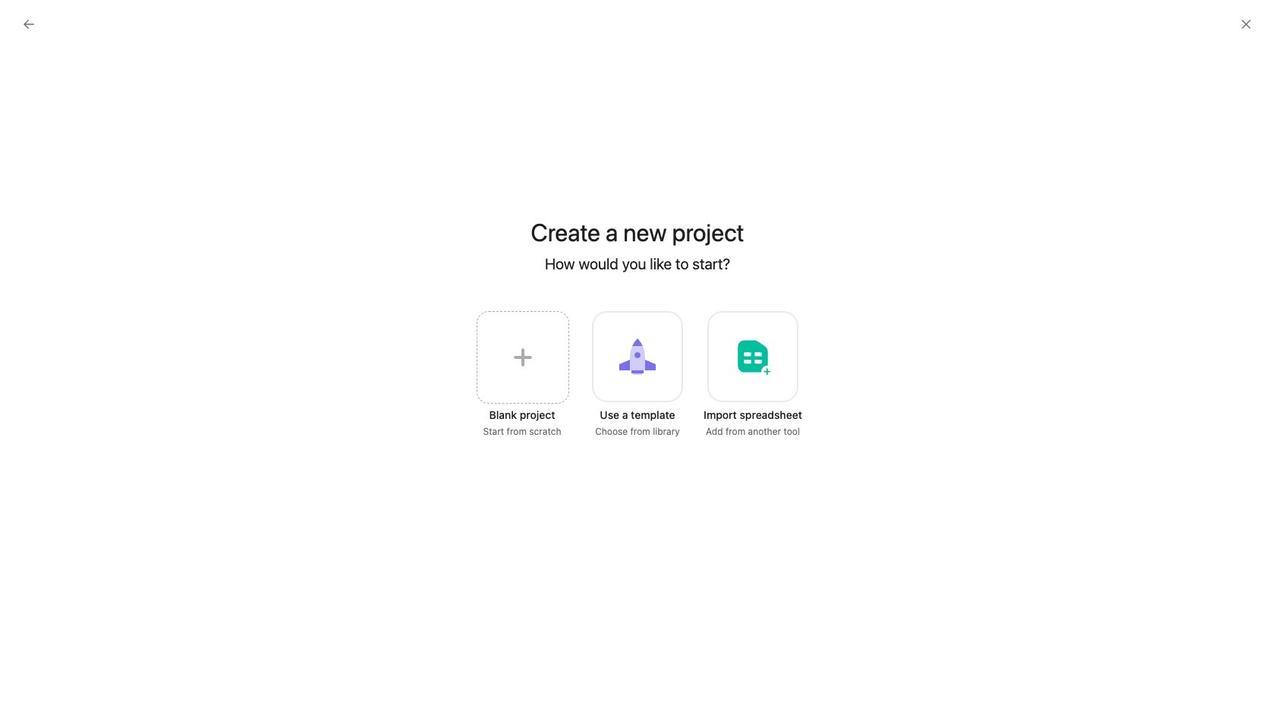 Task type: vqa. For each thing, say whether or not it's contained in the screenshot.
Hide sidebar image
yes



Task type: locate. For each thing, give the bounding box(es) containing it.
list item
[[754, 267, 792, 305], [268, 319, 717, 346], [268, 346, 717, 374], [268, 374, 717, 401], [268, 401, 717, 428], [268, 428, 717, 456]]

0 vertical spatial board image
[[764, 331, 782, 350]]

1 vertical spatial board image
[[764, 386, 782, 404]]

board image
[[764, 331, 782, 350], [764, 386, 782, 404]]

go back image
[[23, 18, 35, 30]]



Task type: describe. For each thing, give the bounding box(es) containing it.
2 board image from the top
[[764, 386, 782, 404]]

hide sidebar image
[[20, 12, 32, 24]]

1 board image from the top
[[764, 331, 782, 350]]

close image
[[1241, 18, 1253, 30]]



